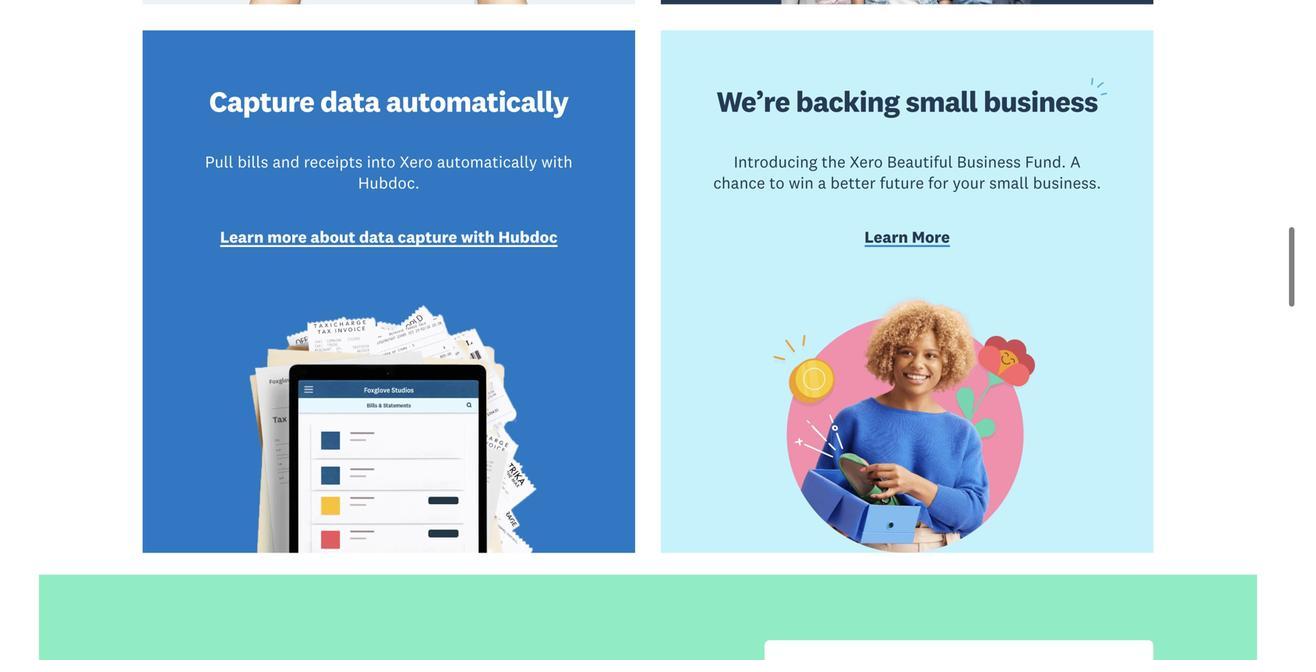Task type: locate. For each thing, give the bounding box(es) containing it.
capture data automatically
[[209, 83, 569, 120]]

1 vertical spatial with
[[461, 227, 495, 247]]

small up beautiful
[[906, 83, 977, 120]]

small inside introducing the xero beautiful business fund. a chance to win a better future for your small business.
[[989, 173, 1029, 193]]

xero up better
[[850, 152, 883, 172]]

capture
[[398, 227, 457, 247]]

0 horizontal spatial xero
[[400, 152, 433, 172]]

to
[[769, 173, 785, 193]]

hubdoc.
[[358, 173, 420, 193]]

we're
[[717, 83, 790, 120]]

0 vertical spatial with
[[541, 152, 573, 172]]

data right 'about'
[[359, 227, 394, 247]]

1 xero from the left
[[400, 152, 433, 172]]

backing
[[796, 83, 900, 120]]

1 horizontal spatial learn
[[865, 227, 908, 247]]

learn more
[[865, 227, 950, 247]]

business
[[957, 152, 1021, 172]]

0 vertical spatial small
[[906, 83, 977, 120]]

small down business
[[989, 173, 1029, 193]]

0 horizontal spatial small
[[906, 83, 977, 120]]

small
[[906, 83, 977, 120], [989, 173, 1029, 193]]

receipts
[[304, 152, 363, 172]]

pull bills and receipts into xero automatically with hubdoc.
[[205, 152, 573, 193]]

a
[[818, 173, 826, 193]]

data
[[320, 83, 380, 120], [359, 227, 394, 247]]

1 vertical spatial data
[[359, 227, 394, 247]]

pull
[[205, 152, 233, 172]]

better
[[830, 173, 876, 193]]

accountants and bookkeepers standing next to each other image
[[765, 0, 1050, 4]]

more
[[912, 227, 950, 247]]

with inside pull bills and receipts into xero automatically with hubdoc.
[[541, 152, 573, 172]]

1 horizontal spatial small
[[989, 173, 1029, 193]]

1 vertical spatial small
[[989, 173, 1029, 193]]

xero up hubdoc.
[[400, 152, 433, 172]]

introducing the xero beautiful business fund. a chance to win a better future for your small business.
[[713, 152, 1101, 193]]

business
[[983, 83, 1098, 120]]

0 vertical spatial automatically
[[386, 83, 569, 120]]

automatically
[[386, 83, 569, 120], [437, 152, 537, 172]]

automatically inside pull bills and receipts into xero automatically with hubdoc.
[[437, 152, 537, 172]]

2 learn from the left
[[865, 227, 908, 247]]

a retail store owner holds a shoe box and smiles at the camera image
[[765, 286, 1050, 553]]

with inside learn more about data capture with hubdoc link
[[461, 227, 495, 247]]

a
[[1070, 152, 1081, 172]]

1 horizontal spatial with
[[541, 152, 573, 172]]

0 horizontal spatial with
[[461, 227, 495, 247]]

1 horizontal spatial xero
[[850, 152, 883, 172]]

2 xero from the left
[[850, 152, 883, 172]]

capture
[[209, 83, 314, 120]]

1 learn from the left
[[220, 227, 264, 247]]

1 vertical spatial automatically
[[437, 152, 537, 172]]

data up receipts
[[320, 83, 380, 120]]

the
[[822, 152, 846, 172]]

bills
[[237, 152, 268, 172]]

hands in a heart shape image
[[246, 0, 531, 4]]

hubdoc
[[498, 227, 558, 247]]

xero
[[400, 152, 433, 172], [850, 152, 883, 172]]

learn for data
[[220, 227, 264, 247]]

0 horizontal spatial learn
[[220, 227, 264, 247]]

learn
[[220, 227, 264, 247], [865, 227, 908, 247]]

more
[[267, 227, 307, 247]]

with
[[541, 152, 573, 172], [461, 227, 495, 247]]

business.
[[1033, 173, 1101, 193]]



Task type: vqa. For each thing, say whether or not it's contained in the screenshot.
Support corresponding to Support
no



Task type: describe. For each thing, give the bounding box(es) containing it.
into
[[367, 152, 396, 172]]

xero inside pull bills and receipts into xero automatically with hubdoc.
[[400, 152, 433, 172]]

chance
[[713, 173, 765, 193]]

0 vertical spatial data
[[320, 83, 380, 120]]

learn for backing
[[865, 227, 908, 247]]

fund.
[[1025, 152, 1066, 172]]

about
[[310, 227, 355, 247]]

learn more about data capture with hubdoc link
[[220, 226, 558, 251]]

introducing
[[734, 152, 818, 172]]

xero inside introducing the xero beautiful business fund. a chance to win a better future for your small business.
[[850, 152, 883, 172]]

and
[[272, 152, 300, 172]]

win
[[789, 173, 814, 193]]

learn more about data capture with hubdoc
[[220, 227, 558, 247]]

we're backing small
[[717, 83, 983, 120]]

for
[[928, 173, 949, 193]]

a tablet device shows scanned bills and statements over a pile of paperwork image
[[194, 280, 583, 553]]

your
[[953, 173, 985, 193]]

future
[[880, 173, 924, 193]]

learn more link
[[865, 226, 950, 251]]

beautiful
[[887, 152, 953, 172]]



